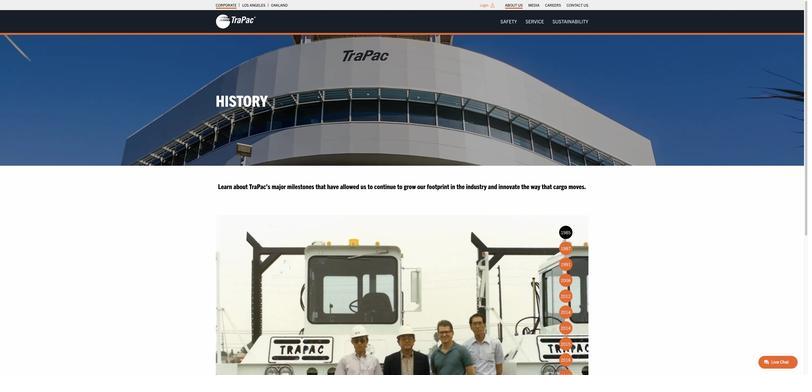 Task type: describe. For each thing, give the bounding box(es) containing it.
service
[[526, 18, 544, 24]]

2 to from the left
[[397, 182, 403, 191]]

have
[[327, 182, 339, 191]]

1 the from the left
[[457, 182, 465, 191]]

los angeles link
[[242, 1, 265, 9]]

milestones
[[287, 182, 314, 191]]

about us link
[[505, 1, 523, 9]]

learn about trapac's major milestones that have allowed us to continue to grow our footprint in the industry and innovate the way that cargo moves. main content
[[210, 182, 808, 376]]

los angeles
[[242, 3, 265, 7]]

careers link
[[545, 1, 561, 9]]

2016
[[561, 358, 571, 363]]

sustainability
[[553, 18, 588, 24]]

2006
[[561, 278, 571, 284]]

safety link
[[496, 16, 521, 27]]

2 2014 from the top
[[561, 326, 571, 332]]

media
[[528, 3, 540, 7]]

careers
[[545, 3, 561, 7]]

corporate link
[[216, 1, 237, 9]]

oakland link
[[271, 1, 288, 9]]

los
[[242, 3, 249, 7]]

corporate
[[216, 3, 237, 7]]

continue
[[374, 182, 396, 191]]

light image
[[491, 3, 494, 7]]

safety
[[501, 18, 517, 24]]

moves.
[[569, 182, 586, 191]]

1 to from the left
[[368, 182, 373, 191]]

history
[[216, 91, 268, 110]]

us for about us
[[518, 3, 523, 7]]

media link
[[528, 1, 540, 9]]

menu bar containing safety
[[496, 16, 593, 27]]

footprint
[[427, 182, 449, 191]]

allowed
[[340, 182, 359, 191]]



Task type: vqa. For each thing, say whether or not it's contained in the screenshot.
'of' to the right
no



Task type: locate. For each thing, give the bounding box(es) containing it.
1991
[[561, 262, 571, 268]]

1 horizontal spatial us
[[584, 3, 588, 7]]

grow
[[404, 182, 416, 191]]

2 that from the left
[[542, 182, 552, 191]]

contact us link
[[567, 1, 588, 9]]

corporate image
[[216, 14, 256, 29]]

oakland
[[271, 3, 288, 7]]

1 us from the left
[[518, 3, 523, 7]]

contact us
[[567, 3, 588, 7]]

us for contact us
[[584, 3, 588, 7]]

learn about trapac's major milestones that have allowed us to continue to grow our footprint in the industry and innovate the way that cargo moves.
[[218, 182, 586, 191]]

menu bar down careers link
[[496, 16, 593, 27]]

1 vertical spatial menu bar
[[496, 16, 593, 27]]

1 horizontal spatial that
[[542, 182, 552, 191]]

login
[[480, 3, 489, 7]]

menu bar containing about us
[[502, 1, 591, 9]]

us
[[361, 182, 366, 191]]

industry
[[466, 182, 487, 191]]

trapac's
[[249, 182, 270, 191]]

0 horizontal spatial us
[[518, 3, 523, 7]]

2014 down 2012
[[561, 310, 571, 316]]

login link
[[480, 3, 489, 7]]

1 that from the left
[[316, 182, 326, 191]]

0 horizontal spatial to
[[368, 182, 373, 191]]

to right us
[[368, 182, 373, 191]]

1 horizontal spatial the
[[521, 182, 529, 191]]

us
[[518, 3, 523, 7], [584, 3, 588, 7]]

2014 up 2015 at the right bottom of page
[[561, 326, 571, 332]]

the
[[457, 182, 465, 191], [521, 182, 529, 191]]

about
[[233, 182, 248, 191]]

angeles
[[250, 3, 265, 7]]

about
[[505, 3, 517, 7]]

that
[[316, 182, 326, 191], [542, 182, 552, 191]]

sustainability link
[[548, 16, 593, 27]]

2 us from the left
[[584, 3, 588, 7]]

us right contact
[[584, 3, 588, 7]]

2015
[[561, 342, 571, 347]]

that left have
[[316, 182, 326, 191]]

about us
[[505, 3, 523, 7]]

0 vertical spatial 2014
[[561, 310, 571, 316]]

2014
[[561, 310, 571, 316], [561, 326, 571, 332]]

us right the about
[[518, 3, 523, 7]]

2 the from the left
[[521, 182, 529, 191]]

to
[[368, 182, 373, 191], [397, 182, 403, 191]]

cargo
[[553, 182, 567, 191]]

our
[[417, 182, 426, 191]]

1985
[[561, 230, 571, 236]]

to left grow
[[397, 182, 403, 191]]

menu bar
[[502, 1, 591, 9], [496, 16, 593, 27]]

2012
[[561, 294, 571, 300]]

service link
[[521, 16, 548, 27]]

1 vertical spatial 2014
[[561, 326, 571, 332]]

0 horizontal spatial that
[[316, 182, 326, 191]]

1 2014 from the top
[[561, 310, 571, 316]]

0 vertical spatial menu bar
[[502, 1, 591, 9]]

the right in
[[457, 182, 465, 191]]

the left way
[[521, 182, 529, 191]]

way
[[531, 182, 540, 191]]

major
[[272, 182, 286, 191]]

that right way
[[542, 182, 552, 191]]

in
[[451, 182, 455, 191]]

and
[[488, 182, 497, 191]]

menu bar up service
[[502, 1, 591, 9]]

learn
[[218, 182, 232, 191]]

contact
[[567, 3, 583, 7]]

1 horizontal spatial to
[[397, 182, 403, 191]]

1987
[[561, 246, 571, 252]]

innovate
[[499, 182, 520, 191]]

0 horizontal spatial the
[[457, 182, 465, 191]]



